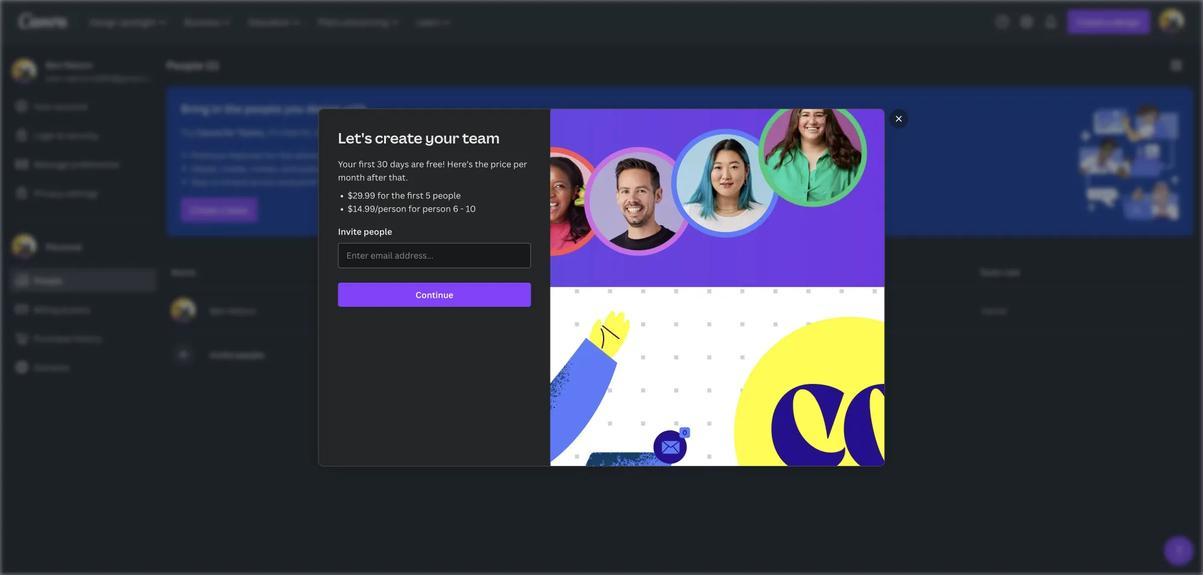 Task type: describe. For each thing, give the bounding box(es) containing it.
platform
[[389, 163, 425, 174]]

across
[[250, 176, 276, 187]]

the inside your first 30 days are free! here's the price per month after that.
[[475, 158, 489, 170]]

login
[[34, 129, 56, 141]]

Email to invite text field
[[347, 244, 523, 267]]

10
[[466, 203, 476, 215]]

message
[[34, 158, 69, 170]]

billing & plans link
[[10, 298, 157, 322]]

team role
[[981, 266, 1021, 278]]

team inside button
[[227, 204, 248, 216]]

your first 30 days are free! here's the price per month after that.
[[338, 158, 527, 183]]

purchase history
[[34, 333, 102, 344]]

0 vertical spatial ben.nelson1980@gmail.com
[[46, 72, 162, 84]]

privacy
[[34, 187, 64, 199]]

people for people (1)
[[167, 58, 203, 72]]

canva
[[196, 126, 221, 138]]

login & security
[[34, 129, 99, 141]]

privacy settings
[[34, 187, 98, 199]]

create,
[[221, 163, 249, 174]]

premium
[[191, 149, 227, 161]]

everyone's
[[278, 176, 322, 187]]

and
[[281, 163, 297, 174]]

ben nelson button
[[171, 299, 510, 323]]

let's create your team
[[338, 128, 500, 148]]

people for people
[[34, 275, 62, 286]]

ben for ben nelson
[[210, 305, 226, 317]]

month
[[338, 172, 365, 183]]

people link
[[10, 269, 157, 293]]

review,
[[251, 163, 279, 174]]

create a team button
[[181, 198, 258, 222]]

price
[[491, 158, 512, 170]]

5
[[426, 190, 431, 201]]

first inside $29.99 for the first 5 people $14.99/person for person 6 - 10
[[407, 190, 424, 201]]

free
[[282, 126, 299, 138]]

people down the $14.99/person
[[364, 226, 392, 237]]

nelson for ben nelson
[[228, 305, 256, 317]]

0 horizontal spatial invite
[[210, 349, 234, 361]]

for up the $14.99/person
[[378, 190, 390, 201]]

your for your account
[[34, 100, 52, 112]]

create
[[375, 128, 423, 148]]

email
[[519, 266, 542, 278]]

for right free
[[301, 126, 313, 138]]

billing
[[34, 304, 59, 315]]

(1)
[[206, 58, 219, 72]]

,
[[264, 126, 266, 138]]

team inside premium features for the whole team ideate, create, review, and publish – all from one platform stay on brand across everyone's designs
[[321, 149, 342, 161]]

let's
[[338, 128, 372, 148]]

6
[[453, 203, 459, 215]]

a
[[220, 204, 225, 216]]

2 horizontal spatial team
[[463, 128, 500, 148]]

brand
[[223, 176, 248, 187]]

premium features for the whole team ideate, create, review, and publish – all from one platform stay on brand across everyone's designs
[[191, 149, 425, 187]]

you
[[284, 101, 304, 116]]

per
[[514, 158, 527, 170]]

purchase history link
[[10, 326, 157, 351]]

message preferences
[[34, 158, 120, 170]]

person
[[423, 203, 451, 215]]

here's
[[447, 158, 473, 170]]

days!
[[327, 126, 349, 138]]

bring in the people you design with
[[181, 101, 367, 116]]

message preferences link
[[10, 152, 157, 176]]

0 vertical spatial 30
[[315, 126, 325, 138]]

create
[[191, 204, 218, 216]]

your
[[426, 128, 460, 148]]

login & security link
[[10, 123, 157, 147]]

whole
[[295, 149, 319, 161]]

are
[[411, 158, 424, 170]]

security
[[66, 129, 99, 141]]

domains
[[34, 362, 70, 373]]

personal
[[46, 241, 82, 253]]

from
[[350, 163, 369, 174]]

& for login
[[58, 129, 64, 141]]

try
[[181, 126, 194, 138]]

name
[[171, 266, 195, 278]]



Task type: locate. For each thing, give the bounding box(es) containing it.
1 vertical spatial list
[[338, 189, 531, 215]]

ben up invite people button at the bottom of page
[[210, 305, 226, 317]]

with
[[344, 101, 367, 116]]

top level navigation element
[[82, 10, 461, 34]]

0 vertical spatial team
[[463, 128, 500, 148]]

nelson inside ben nelson ben.nelson1980@gmail.com
[[64, 59, 93, 70]]

publish
[[299, 163, 329, 174]]

team right the a
[[227, 204, 248, 216]]

0 vertical spatial ben
[[46, 59, 62, 70]]

your left account
[[34, 100, 52, 112]]

that.
[[389, 172, 408, 183]]

1 horizontal spatial people
[[167, 58, 203, 72]]

your account
[[34, 100, 88, 112]]

continue button
[[338, 283, 531, 307]]

the left price
[[475, 158, 489, 170]]

first
[[359, 158, 375, 170], [407, 190, 424, 201]]

account
[[54, 100, 88, 112]]

features
[[229, 149, 263, 161]]

the down that.
[[392, 190, 405, 201]]

for left person
[[409, 203, 421, 215]]

try canva for teams , it's free for 30 days!
[[181, 126, 349, 138]]

1 vertical spatial invite people
[[210, 349, 264, 361]]

settings
[[66, 187, 98, 199]]

0 horizontal spatial 30
[[315, 126, 325, 138]]

2 vertical spatial team
[[227, 204, 248, 216]]

1 horizontal spatial your
[[338, 158, 357, 170]]

designs
[[324, 176, 355, 187]]

ben inside ben nelson ben.nelson1980@gmail.com
[[46, 59, 62, 70]]

$14.99/person
[[348, 203, 407, 215]]

$29.99 for the first 5 people $14.99/person for person 6 - 10
[[348, 190, 476, 215]]

0 horizontal spatial your
[[34, 100, 52, 112]]

your inside your first 30 days are free! here's the price per month after that.
[[338, 158, 357, 170]]

ben.nelson1980@gmail.com
[[46, 72, 162, 84], [519, 305, 635, 317]]

stay
[[191, 176, 209, 187]]

nelson up the your account link
[[64, 59, 93, 70]]

1 horizontal spatial nelson
[[228, 305, 256, 317]]

in
[[212, 101, 222, 116]]

privacy settings link
[[10, 181, 157, 205]]

1 vertical spatial ben.nelson1980@gmail.com
[[519, 305, 635, 317]]

invite people button
[[210, 349, 264, 361]]

0 vertical spatial people
[[167, 58, 203, 72]]

1 vertical spatial &
[[61, 304, 67, 315]]

free!
[[426, 158, 445, 170]]

0 horizontal spatial ben
[[46, 59, 62, 70]]

1 horizontal spatial invite people
[[338, 226, 392, 237]]

1 horizontal spatial 30
[[377, 158, 388, 170]]

people up billing
[[34, 275, 62, 286]]

the inside $29.99 for the first 5 people $14.99/person for person 6 - 10
[[392, 190, 405, 201]]

1 horizontal spatial first
[[407, 190, 424, 201]]

nelson inside "button"
[[228, 305, 256, 317]]

the up and
[[279, 149, 293, 161]]

plans
[[69, 304, 91, 315]]

people down 'ben nelson'
[[236, 349, 264, 361]]

people
[[245, 101, 282, 116], [433, 190, 461, 201], [364, 226, 392, 237], [236, 349, 264, 361]]

on
[[211, 176, 221, 187]]

bring
[[181, 101, 209, 116]]

1 vertical spatial first
[[407, 190, 424, 201]]

first left 5 at the top left of page
[[407, 190, 424, 201]]

&
[[58, 129, 64, 141], [61, 304, 67, 315]]

team
[[981, 266, 1002, 278]]

your up the month
[[338, 158, 357, 170]]

0 vertical spatial &
[[58, 129, 64, 141]]

it's
[[268, 126, 280, 138]]

list containing premium features for the whole team
[[181, 148, 671, 188]]

0 horizontal spatial nelson
[[64, 59, 93, 70]]

1 vertical spatial your
[[338, 158, 357, 170]]

invite people down the $14.99/person
[[338, 226, 392, 237]]

30 inside your first 30 days are free! here's the price per month after that.
[[377, 158, 388, 170]]

0 vertical spatial nelson
[[64, 59, 93, 70]]

30
[[315, 126, 325, 138], [377, 158, 388, 170]]

ben
[[46, 59, 62, 70], [210, 305, 226, 317]]

-
[[461, 203, 464, 215]]

& left plans
[[61, 304, 67, 315]]

1 vertical spatial ben
[[210, 305, 226, 317]]

list containing $29.99 for the first 5 people
[[338, 189, 531, 215]]

your
[[34, 100, 52, 112], [338, 158, 357, 170]]

1 vertical spatial invite
[[210, 349, 234, 361]]

$29.99
[[348, 190, 376, 201]]

ben inside "button"
[[210, 305, 226, 317]]

one
[[371, 163, 387, 174]]

ben nelson ben.nelson1980@gmail.com
[[46, 59, 162, 84]]

history
[[73, 333, 102, 344]]

continue
[[416, 289, 454, 301]]

days
[[390, 158, 409, 170]]

30 left days! at the left top of the page
[[315, 126, 325, 138]]

people up 6
[[433, 190, 461, 201]]

ben nelson
[[210, 305, 256, 317]]

people up the , on the left top of the page
[[245, 101, 282, 116]]

nelson for ben nelson ben.nelson1980@gmail.com
[[64, 59, 93, 70]]

team
[[463, 128, 500, 148], [321, 149, 342, 161], [227, 204, 248, 216]]

invite down the $14.99/person
[[338, 226, 362, 237]]

& right the login
[[58, 129, 64, 141]]

ben up your account
[[46, 59, 62, 70]]

1 vertical spatial nelson
[[228, 305, 256, 317]]

0 vertical spatial invite
[[338, 226, 362, 237]]

team up –
[[321, 149, 342, 161]]

0 vertical spatial invite people
[[338, 226, 392, 237]]

your for your first 30 days are free! here's the price per month after that.
[[338, 158, 357, 170]]

for
[[223, 126, 235, 138], [301, 126, 313, 138], [265, 149, 277, 161], [378, 190, 390, 201], [409, 203, 421, 215]]

teams
[[238, 126, 264, 138]]

0 horizontal spatial first
[[359, 158, 375, 170]]

1 horizontal spatial ben
[[210, 305, 226, 317]]

create a team
[[191, 204, 248, 216]]

your account link
[[10, 94, 157, 118]]

for inside premium features for the whole team ideate, create, review, and publish – all from one platform stay on brand across everyone's designs
[[265, 149, 277, 161]]

nelson up invite people button at the bottom of page
[[228, 305, 256, 317]]

1 vertical spatial team
[[321, 149, 342, 161]]

invite
[[338, 226, 362, 237], [210, 349, 234, 361]]

list
[[181, 148, 671, 188], [338, 189, 531, 215]]

domains link
[[10, 355, 157, 380]]

ben for ben nelson ben.nelson1980@gmail.com
[[46, 59, 62, 70]]

& for billing
[[61, 304, 67, 315]]

team up price
[[463, 128, 500, 148]]

preferences
[[71, 158, 120, 170]]

all
[[338, 163, 348, 174]]

for right canva
[[223, 126, 235, 138]]

design
[[306, 101, 341, 116]]

invite people down 'ben nelson'
[[210, 349, 264, 361]]

people left (1)
[[167, 58, 203, 72]]

the inside premium features for the whole team ideate, create, review, and publish – all from one platform stay on brand across everyone's designs
[[279, 149, 293, 161]]

1 horizontal spatial invite
[[338, 226, 362, 237]]

30 up after
[[377, 158, 388, 170]]

0 horizontal spatial people
[[34, 275, 62, 286]]

people
[[167, 58, 203, 72], [34, 275, 62, 286]]

people inside $29.99 for the first 5 people $14.99/person for person 6 - 10
[[433, 190, 461, 201]]

ideate,
[[191, 163, 219, 174]]

people (1)
[[167, 58, 219, 72]]

first inside your first 30 days are free! here's the price per month after that.
[[359, 158, 375, 170]]

billing & plans
[[34, 304, 91, 315]]

purchase
[[34, 333, 71, 344]]

1 horizontal spatial ben.nelson1980@gmail.com
[[519, 305, 635, 317]]

1 vertical spatial people
[[34, 275, 62, 286]]

0 horizontal spatial invite people
[[210, 349, 264, 361]]

1 horizontal spatial team
[[321, 149, 342, 161]]

0 vertical spatial first
[[359, 158, 375, 170]]

–
[[331, 163, 336, 174]]

invite down 'ben nelson'
[[210, 349, 234, 361]]

nelson
[[64, 59, 93, 70], [228, 305, 256, 317]]

0 horizontal spatial team
[[227, 204, 248, 216]]

0 vertical spatial your
[[34, 100, 52, 112]]

for up review,
[[265, 149, 277, 161]]

1 vertical spatial 30
[[377, 158, 388, 170]]

the right the in in the top of the page
[[224, 101, 242, 116]]

role
[[1004, 266, 1021, 278]]

0 vertical spatial list
[[181, 148, 671, 188]]

after
[[367, 172, 387, 183]]

first up after
[[359, 158, 375, 170]]

the
[[224, 101, 242, 116], [279, 149, 293, 161], [475, 158, 489, 170], [392, 190, 405, 201]]

0 horizontal spatial ben.nelson1980@gmail.com
[[46, 72, 162, 84]]



Task type: vqa. For each thing, say whether or not it's contained in the screenshot.
the Video by Canva Creative Studio at the top of page
no



